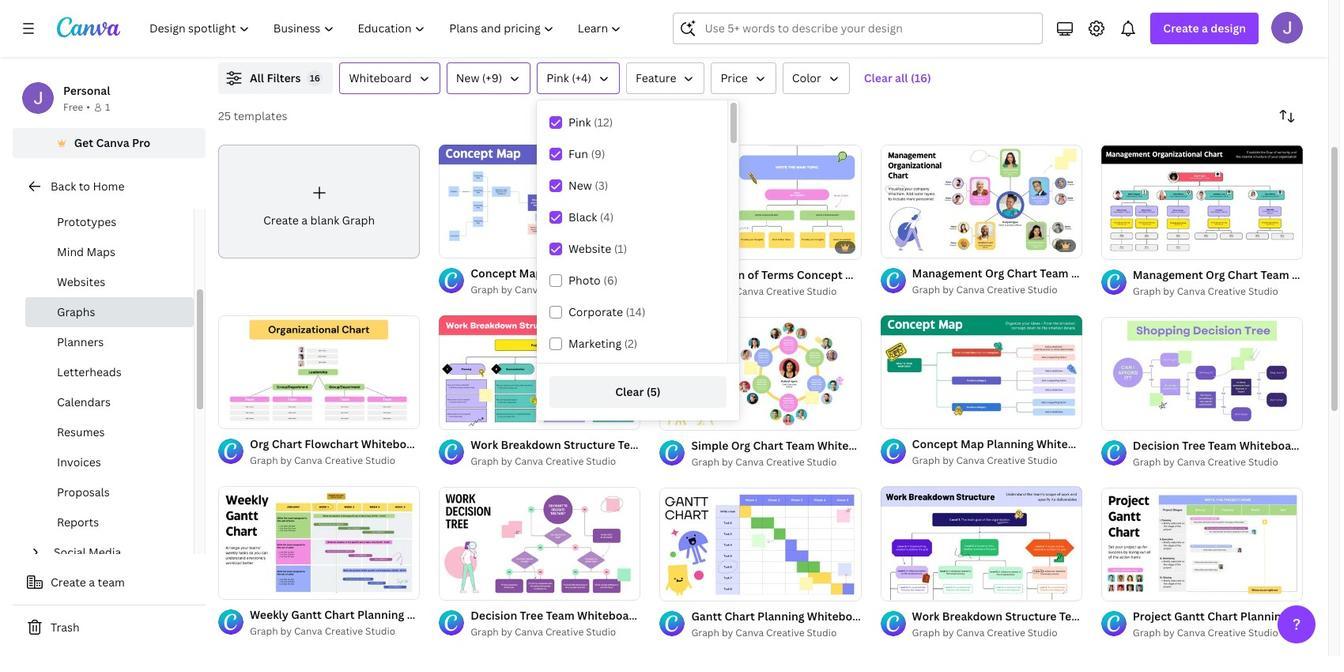 Task type: vqa. For each thing, say whether or not it's contained in the screenshot.


Task type: describe. For each thing, give the bounding box(es) containing it.
graph by canva creative studio link for decision tree team whiteboard in purple pink green simple colorful style image
[[471, 625, 641, 641]]

management org chart team whiteboard in black red green trendy sticker style image
[[1102, 145, 1304, 259]]

resumes link
[[25, 418, 194, 448]]

marketing
[[569, 336, 622, 351]]

(+9)
[[482, 70, 503, 85]]

graph for management org chart team whiteboard in black red green trendy sticker style image
[[1134, 285, 1162, 298]]

by for work breakdown structure team whiteboard in purple green red simple colorful style image
[[943, 626, 955, 640]]

studio for project gantt chart planning whiteboard in pink pastel purple pastel green spaced color blocks style image
[[1249, 626, 1279, 640]]

Search search field
[[705, 13, 1033, 44]]

canva for decision tree team whiteboard in purple pink green simple colorful style image
[[515, 626, 543, 639]]

planners link
[[25, 328, 194, 358]]

jacob simon image
[[1272, 12, 1304, 44]]

websites
[[57, 275, 105, 290]]

studio for org chart flowchart whiteboard in yellow pink spaced color blocks style image
[[366, 454, 396, 468]]

creative for concept map planning whiteboard in green blue modern professional style image
[[988, 454, 1026, 467]]

canva for management org chart team whiteboard in black red green trendy sticker style image
[[1178, 285, 1206, 298]]

get canva pro
[[74, 135, 151, 150]]

price button
[[712, 62, 777, 94]]

website (1)
[[569, 241, 628, 256]]

black (4)
[[569, 210, 614, 225]]

by for the simple org chart team whiteboard in yellow pink green spaced color blocks style image
[[722, 456, 734, 469]]

a for blank
[[302, 213, 308, 228]]

back to home
[[51, 179, 125, 194]]

graph by canva creative studio link for gantt chart planning whiteboard in purple green yellow cute geometry style image
[[692, 626, 862, 642]]

corporate (14)
[[569, 305, 646, 320]]

graph by canva creative studio link for org chart flowchart whiteboard in yellow pink spaced color blocks style image
[[250, 453, 420, 469]]

prototypes
[[57, 214, 116, 229]]

by for management org chart team whiteboard in black red green trendy sticker style image
[[1164, 285, 1175, 298]]

graph by canva creative studio link for management org chart team whiteboard in black red green trendy sticker style image
[[1134, 284, 1304, 300]]

price
[[721, 70, 748, 85]]

prototypes link
[[25, 207, 194, 237]]

all
[[250, 70, 264, 85]]

graph for concept map planning whiteboard in green blue modern professional style image
[[913, 454, 941, 467]]

(12)
[[594, 115, 613, 130]]

canva inside button
[[96, 135, 129, 150]]

fun (9)
[[569, 146, 606, 161]]

design
[[1211, 21, 1247, 36]]

16 filter options selected element
[[307, 70, 323, 86]]

graph for management org chart team whiteboard in blue green spaced color blocks style image
[[913, 283, 941, 297]]

clear (5) button
[[550, 377, 727, 408]]

graphs
[[57, 305, 95, 320]]

graph by canva creative studio link for definition of terms concept map planning whiteboard in light blue pink green spaced color blocks style image
[[692, 284, 862, 300]]

canva for project gantt chart planning whiteboard in pink pastel purple pastel green spaced color blocks style image
[[1178, 626, 1206, 640]]

canva for the simple org chart team whiteboard in yellow pink green spaced color blocks style image
[[736, 456, 764, 469]]

proposals
[[57, 485, 110, 500]]

reports
[[57, 515, 99, 530]]

clear for clear (5)
[[616, 384, 644, 400]]

(4)
[[600, 210, 614, 225]]

(16)
[[911, 70, 932, 85]]

concept map planning whiteboard in purple green modern professional style image
[[439, 145, 641, 258]]

graph by canva creative studio link for the simple org chart team whiteboard in yellow pink green spaced color blocks style image
[[692, 455, 862, 471]]

project gantt chart planning whiteboard in pink pastel purple pastel green spaced color blocks style image
[[1102, 488, 1304, 601]]

studio for "decision tree team whiteboard in light green purple casual corporate style" image
[[1249, 455, 1279, 469]]

(14)
[[626, 305, 646, 320]]

create for create a design
[[1164, 21, 1200, 36]]

creative for "decision tree team whiteboard in light green purple casual corporate style" image
[[1208, 455, 1247, 469]]

create a team
[[51, 575, 125, 590]]

social media
[[54, 545, 121, 560]]

(9)
[[591, 146, 606, 161]]

proposals link
[[25, 478, 194, 508]]

graph by canva creative studio for org chart flowchart whiteboard in yellow pink spaced color blocks style image
[[250, 454, 396, 468]]

studio for weekly gantt chart planning whiteboard in yellow green pink spaced color blocks style image
[[366, 625, 396, 638]]

by for concept map planning whiteboard in green blue modern professional style image
[[943, 454, 955, 467]]

pink for pink (+4)
[[547, 70, 569, 85]]

creative for work breakdown structure team whiteboard in purple green red simple colorful style image
[[988, 626, 1026, 640]]

graph by canva creative studio link for concept map planning whiteboard in green blue modern professional style image
[[913, 453, 1083, 469]]

photo
[[569, 273, 601, 288]]

trash
[[51, 620, 80, 635]]

get canva pro button
[[13, 128, 206, 158]]

personal
[[63, 83, 110, 98]]

studio for the simple org chart team whiteboard in yellow pink green spaced color blocks style image
[[807, 456, 837, 469]]

create a team button
[[13, 567, 206, 599]]

creative for management org chart team whiteboard in black red green trendy sticker style image
[[1208, 285, 1247, 298]]

filters
[[267, 70, 301, 85]]

canva for work breakdown structure team whiteboard in purple green red simple colorful style image
[[957, 626, 985, 640]]

free •
[[63, 100, 90, 114]]

work breakdown structure team whiteboard in purple green red simple colorful style image
[[881, 487, 1083, 601]]

color
[[792, 70, 822, 85]]

calendars link
[[25, 388, 194, 418]]

(6)
[[604, 273, 618, 288]]

fun
[[569, 146, 589, 161]]

org chart flowchart whiteboard in yellow pink spaced color blocks style image
[[218, 315, 420, 429]]

back
[[51, 179, 76, 194]]

pink (+4) button
[[537, 62, 620, 94]]

studio for work breakdown structure team whiteboard in purple green red simple colorful style image
[[1028, 626, 1058, 640]]

top level navigation element
[[139, 13, 636, 44]]

get
[[74, 135, 93, 150]]

(+4)
[[572, 70, 592, 85]]

(5)
[[647, 384, 661, 400]]

whiteboard button
[[340, 62, 440, 94]]

canva for "decision tree team whiteboard in light green purple casual corporate style" image
[[1178, 455, 1206, 469]]

by for project gantt chart planning whiteboard in pink pastel purple pastel green spaced color blocks style image
[[1164, 626, 1175, 640]]

graph by canva creative studio for work breakdown structure team whiteboard in purple green red simple colorful style image
[[913, 626, 1058, 640]]

weekly gantt chart planning whiteboard in yellow green pink spaced color blocks style image
[[218, 486, 420, 600]]

graph by canva creative studio for weekly gantt chart planning whiteboard in yellow green pink spaced color blocks style image
[[250, 625, 396, 638]]

feature
[[636, 70, 677, 85]]

create a blank graph element
[[218, 145, 420, 258]]

feature button
[[627, 62, 705, 94]]

studio for decision tree team whiteboard in purple pink green simple colorful style image
[[586, 626, 616, 639]]



Task type: locate. For each thing, give the bounding box(es) containing it.
invoices
[[57, 455, 101, 470]]

canva for org chart flowchart whiteboard in yellow pink spaced color blocks style image
[[294, 454, 323, 468]]

1 horizontal spatial clear
[[865, 70, 893, 85]]

create left blank in the top left of the page
[[263, 213, 299, 228]]

•
[[86, 100, 90, 114]]

pink for pink (12)
[[569, 115, 591, 130]]

resumes
[[57, 425, 105, 440]]

graph for decision tree team whiteboard in purple pink green simple colorful style image
[[471, 626, 499, 639]]

graph by canva creative studio for definition of terms concept map planning whiteboard in light blue pink green spaced color blocks style image
[[692, 285, 837, 298]]

(2)
[[625, 336, 638, 351]]

graphs template image
[[966, 0, 1304, 44]]

gantt chart planning whiteboard in purple green yellow cute geometry style image
[[660, 488, 862, 601]]

clear all (16) button
[[857, 62, 940, 94]]

studio for concept map planning whiteboard in green blue modern professional style image
[[1028, 454, 1058, 467]]

0 horizontal spatial create
[[51, 575, 86, 590]]

canva
[[96, 135, 129, 150], [515, 283, 543, 297], [957, 283, 985, 297], [1178, 285, 1206, 298], [736, 285, 764, 298], [957, 454, 985, 467], [294, 454, 323, 468], [515, 455, 543, 468], [1178, 455, 1206, 469], [736, 456, 764, 469], [294, 625, 323, 638], [515, 626, 543, 639], [957, 626, 985, 640], [1178, 626, 1206, 640], [736, 627, 764, 640]]

create inside button
[[51, 575, 86, 590]]

create a blank graph link
[[218, 145, 420, 258]]

pink inside button
[[547, 70, 569, 85]]

a left 'design' at the top
[[1203, 21, 1209, 36]]

creative for decision tree team whiteboard in purple pink green simple colorful style image
[[546, 626, 584, 639]]

1 horizontal spatial create
[[263, 213, 299, 228]]

new left (+9)
[[456, 70, 480, 85]]

1 vertical spatial pink
[[569, 115, 591, 130]]

graph by canva creative studio for decision tree team whiteboard in purple pink green simple colorful style image
[[471, 626, 616, 639]]

social media link
[[47, 538, 184, 568]]

0 vertical spatial clear
[[865, 70, 893, 85]]

clear left (5)
[[616, 384, 644, 400]]

creative for project gantt chart planning whiteboard in pink pastel purple pastel green spaced color blocks style image
[[1208, 626, 1247, 640]]

graph by canva creative studio for gantt chart planning whiteboard in purple green yellow cute geometry style image
[[692, 627, 837, 640]]

25
[[218, 108, 231, 123]]

social
[[54, 545, 86, 560]]

a for team
[[89, 575, 95, 590]]

Sort by button
[[1272, 100, 1304, 132]]

a left blank in the top left of the page
[[302, 213, 308, 228]]

pink
[[547, 70, 569, 85], [569, 115, 591, 130]]

canva for definition of terms concept map planning whiteboard in light blue pink green spaced color blocks style image
[[736, 285, 764, 298]]

create left 'design' at the top
[[1164, 21, 1200, 36]]

studio for definition of terms concept map planning whiteboard in light blue pink green spaced color blocks style image
[[807, 285, 837, 298]]

graph by canva creative studio for "decision tree team whiteboard in light green purple casual corporate style" image
[[1134, 455, 1279, 469]]

graph by canva creative studio for management org chart team whiteboard in black red green trendy sticker style image
[[1134, 285, 1279, 298]]

None search field
[[674, 13, 1044, 44]]

new inside button
[[456, 70, 480, 85]]

clear for clear all (16)
[[865, 70, 893, 85]]

create inside dropdown button
[[1164, 21, 1200, 36]]

new for new (+9)
[[456, 70, 480, 85]]

website
[[569, 241, 612, 256]]

pro
[[132, 135, 151, 150]]

a left the team
[[89, 575, 95, 590]]

graph for definition of terms concept map planning whiteboard in light blue pink green spaced color blocks style image
[[692, 285, 720, 298]]

studio
[[586, 283, 616, 297], [1028, 283, 1058, 297], [1249, 285, 1279, 298], [807, 285, 837, 298], [1028, 454, 1058, 467], [366, 454, 396, 468], [586, 455, 616, 468], [1249, 455, 1279, 469], [807, 456, 837, 469], [366, 625, 396, 638], [586, 626, 616, 639], [1028, 626, 1058, 640], [1249, 626, 1279, 640], [807, 627, 837, 640]]

canva for concept map planning whiteboard in green blue modern professional style image
[[957, 454, 985, 467]]

clear all (16)
[[865, 70, 932, 85]]

graph by canva creative studio for concept map planning whiteboard in green blue modern professional style image
[[913, 454, 1058, 467]]

create
[[1164, 21, 1200, 36], [263, 213, 299, 228], [51, 575, 86, 590]]

create a design
[[1164, 21, 1247, 36]]

graph for work breakdown structure team whiteboard in purple green red simple colorful style image
[[913, 626, 941, 640]]

0 horizontal spatial a
[[89, 575, 95, 590]]

color button
[[783, 62, 850, 94]]

pink left (12)
[[569, 115, 591, 130]]

(3)
[[595, 178, 609, 193]]

new left (3)
[[569, 178, 592, 193]]

0 vertical spatial create
[[1164, 21, 1200, 36]]

graph by canva creative studio
[[471, 283, 616, 297], [913, 283, 1058, 297], [1134, 285, 1279, 298], [692, 285, 837, 298], [913, 454, 1058, 467], [250, 454, 396, 468], [471, 455, 616, 468], [1134, 455, 1279, 469], [692, 456, 837, 469], [250, 625, 396, 638], [471, 626, 616, 639], [913, 626, 1058, 640], [1134, 626, 1279, 640], [692, 627, 837, 640]]

graph by canva creative studio link for project gantt chart planning whiteboard in pink pastel purple pastel green spaced color blocks style image
[[1134, 625, 1304, 641]]

clear left all
[[865, 70, 893, 85]]

canva for weekly gantt chart planning whiteboard in yellow green pink spaced color blocks style image
[[294, 625, 323, 638]]

1 horizontal spatial a
[[302, 213, 308, 228]]

pink (+4)
[[547, 70, 592, 85]]

planners
[[57, 335, 104, 350]]

mind maps
[[57, 244, 115, 259]]

canva for gantt chart planning whiteboard in purple green yellow cute geometry style image
[[736, 627, 764, 640]]

mind maps link
[[25, 237, 194, 267]]

studio for management org chart team whiteboard in black red green trendy sticker style image
[[1249, 285, 1279, 298]]

0 horizontal spatial new
[[456, 70, 480, 85]]

graph by canva creative studio link
[[471, 282, 641, 298], [913, 282, 1083, 298], [1134, 284, 1304, 300], [692, 284, 862, 300], [913, 453, 1083, 469], [250, 453, 420, 469], [471, 454, 641, 470], [1134, 455, 1304, 470], [692, 455, 862, 471], [250, 624, 420, 640], [471, 625, 641, 641], [913, 625, 1083, 641], [1134, 625, 1304, 641], [692, 626, 862, 642]]

1
[[105, 100, 110, 114]]

calendars
[[57, 395, 111, 410]]

trash link
[[13, 612, 206, 644]]

creative for the simple org chart team whiteboard in yellow pink green spaced color blocks style image
[[767, 456, 805, 469]]

simple org chart team whiteboard in yellow pink green spaced color blocks style image
[[660, 317, 862, 431]]

25 templates
[[218, 108, 287, 123]]

photo (6)
[[569, 273, 618, 288]]

0 vertical spatial new
[[456, 70, 480, 85]]

websites link
[[25, 267, 194, 297]]

create for create a team
[[51, 575, 86, 590]]

new
[[456, 70, 480, 85], [569, 178, 592, 193]]

create for create a blank graph
[[263, 213, 299, 228]]

2 vertical spatial create
[[51, 575, 86, 590]]

whiteboard
[[349, 70, 412, 85]]

a for design
[[1203, 21, 1209, 36]]

0 vertical spatial pink
[[547, 70, 569, 85]]

graph by canva creative studio for project gantt chart planning whiteboard in pink pastel purple pastel green spaced color blocks style image
[[1134, 626, 1279, 640]]

16
[[310, 72, 320, 84]]

by for gantt chart planning whiteboard in purple green yellow cute geometry style image
[[722, 627, 734, 640]]

canva for management org chart team whiteboard in blue green spaced color blocks style image
[[957, 283, 985, 297]]

graph by canva creative studio link for management org chart team whiteboard in blue green spaced color blocks style image
[[913, 282, 1083, 298]]

graph
[[342, 213, 375, 228], [471, 283, 499, 297], [913, 283, 941, 297], [1134, 285, 1162, 298], [692, 285, 720, 298], [913, 454, 941, 467], [250, 454, 278, 468], [471, 455, 499, 468], [1134, 455, 1162, 469], [692, 456, 720, 469], [250, 625, 278, 638], [471, 626, 499, 639], [913, 626, 941, 640], [1134, 626, 1162, 640], [692, 627, 720, 640]]

by
[[501, 283, 513, 297], [943, 283, 955, 297], [1164, 285, 1175, 298], [722, 285, 734, 298], [943, 454, 955, 467], [280, 454, 292, 468], [501, 455, 513, 468], [1164, 455, 1175, 469], [722, 456, 734, 469], [280, 625, 292, 638], [501, 626, 513, 639], [943, 626, 955, 640], [1164, 626, 1175, 640], [722, 627, 734, 640]]

media
[[89, 545, 121, 560]]

graph for "decision tree team whiteboard in light green purple casual corporate style" image
[[1134, 455, 1162, 469]]

0 vertical spatial a
[[1203, 21, 1209, 36]]

studio for management org chart team whiteboard in blue green spaced color blocks style image
[[1028, 283, 1058, 297]]

invoices link
[[25, 448, 194, 478]]

graph for weekly gantt chart planning whiteboard in yellow green pink spaced color blocks style image
[[250, 625, 278, 638]]

marketing (2)
[[569, 336, 638, 351]]

work breakdown structure team whiteboard in red purple green trendy stickers style image
[[439, 316, 641, 429]]

blank
[[311, 213, 340, 228]]

create a design button
[[1151, 13, 1259, 44]]

studio for gantt chart planning whiteboard in purple green yellow cute geometry style image
[[807, 627, 837, 640]]

by for weekly gantt chart planning whiteboard in yellow green pink spaced color blocks style image
[[280, 625, 292, 638]]

1 vertical spatial new
[[569, 178, 592, 193]]

a inside button
[[89, 575, 95, 590]]

2 horizontal spatial a
[[1203, 21, 1209, 36]]

definition of terms concept map planning whiteboard in light blue pink green spaced color blocks style image
[[660, 145, 862, 259]]

mind
[[57, 244, 84, 259]]

1 vertical spatial create
[[263, 213, 299, 228]]

by for org chart flowchart whiteboard in yellow pink spaced color blocks style image
[[280, 454, 292, 468]]

by for definition of terms concept map planning whiteboard in light blue pink green spaced color blocks style image
[[722, 285, 734, 298]]

2 horizontal spatial create
[[1164, 21, 1200, 36]]

team
[[98, 575, 125, 590]]

by for "decision tree team whiteboard in light green purple casual corporate style" image
[[1164, 455, 1175, 469]]

letterheads link
[[25, 358, 194, 388]]

templates
[[234, 108, 287, 123]]

management org chart team whiteboard in blue green spaced color blocks style image
[[881, 145, 1083, 258]]

graph for the simple org chart team whiteboard in yellow pink green spaced color blocks style image
[[692, 456, 720, 469]]

graph by canva creative studio link for weekly gantt chart planning whiteboard in yellow green pink spaced color blocks style image
[[250, 624, 420, 640]]

creative for org chart flowchart whiteboard in yellow pink spaced color blocks style image
[[325, 454, 363, 468]]

a
[[1203, 21, 1209, 36], [302, 213, 308, 228], [89, 575, 95, 590]]

graph by canva creative studio for the simple org chart team whiteboard in yellow pink green spaced color blocks style image
[[692, 456, 837, 469]]

create a blank graph
[[263, 213, 375, 228]]

new for new (3)
[[569, 178, 592, 193]]

free
[[63, 100, 83, 114]]

graph for org chart flowchart whiteboard in yellow pink spaced color blocks style image
[[250, 454, 278, 468]]

letterheads
[[57, 365, 122, 380]]

2 vertical spatial a
[[89, 575, 95, 590]]

reports link
[[25, 508, 194, 538]]

corporate
[[569, 305, 623, 320]]

new (3)
[[569, 178, 609, 193]]

1 vertical spatial clear
[[616, 384, 644, 400]]

creative for weekly gantt chart planning whiteboard in yellow green pink spaced color blocks style image
[[325, 625, 363, 638]]

graph by canva creative studio link for "decision tree team whiteboard in light green purple casual corporate style" image
[[1134, 455, 1304, 470]]

new (+9) button
[[447, 62, 531, 94]]

all filters
[[250, 70, 301, 85]]

decision tree team whiteboard in light green purple casual corporate style image
[[1102, 317, 1304, 430]]

new (+9)
[[456, 70, 503, 85]]

create down social
[[51, 575, 86, 590]]

1 horizontal spatial new
[[569, 178, 592, 193]]

clear (5)
[[616, 384, 661, 400]]

black
[[569, 210, 598, 225]]

by for decision tree team whiteboard in purple pink green simple colorful style image
[[501, 626, 513, 639]]

pink (12)
[[569, 115, 613, 130]]

all
[[896, 70, 909, 85]]

graph for gantt chart planning whiteboard in purple green yellow cute geometry style image
[[692, 627, 720, 640]]

to
[[79, 179, 90, 194]]

pink left (+4)
[[547, 70, 569, 85]]

maps
[[87, 244, 115, 259]]

decision tree team whiteboard in purple pink green simple colorful style image
[[439, 487, 641, 601]]

a inside dropdown button
[[1203, 21, 1209, 36]]

back to home link
[[13, 171, 206, 203]]

graph by canva creative studio for management org chart team whiteboard in blue green spaced color blocks style image
[[913, 283, 1058, 297]]

0 horizontal spatial clear
[[616, 384, 644, 400]]

home
[[93, 179, 125, 194]]

1 vertical spatial a
[[302, 213, 308, 228]]

creative
[[546, 283, 584, 297], [988, 283, 1026, 297], [1208, 285, 1247, 298], [767, 285, 805, 298], [988, 454, 1026, 467], [325, 454, 363, 468], [546, 455, 584, 468], [1208, 455, 1247, 469], [767, 456, 805, 469], [325, 625, 363, 638], [546, 626, 584, 639], [988, 626, 1026, 640], [1208, 626, 1247, 640], [767, 627, 805, 640]]

concept map planning whiteboard in green blue modern professional style image
[[881, 315, 1083, 429]]

creative for definition of terms concept map planning whiteboard in light blue pink green spaced color blocks style image
[[767, 285, 805, 298]]

graph for project gantt chart planning whiteboard in pink pastel purple pastel green spaced color blocks style image
[[1134, 626, 1162, 640]]

(1)
[[614, 241, 628, 256]]

creative for management org chart team whiteboard in blue green spaced color blocks style image
[[988, 283, 1026, 297]]

graph by canva creative studio link for work breakdown structure team whiteboard in purple green red simple colorful style image
[[913, 625, 1083, 641]]

creative for gantt chart planning whiteboard in purple green yellow cute geometry style image
[[767, 627, 805, 640]]

by for management org chart team whiteboard in blue green spaced color blocks style image
[[943, 283, 955, 297]]

clear
[[865, 70, 893, 85], [616, 384, 644, 400]]



